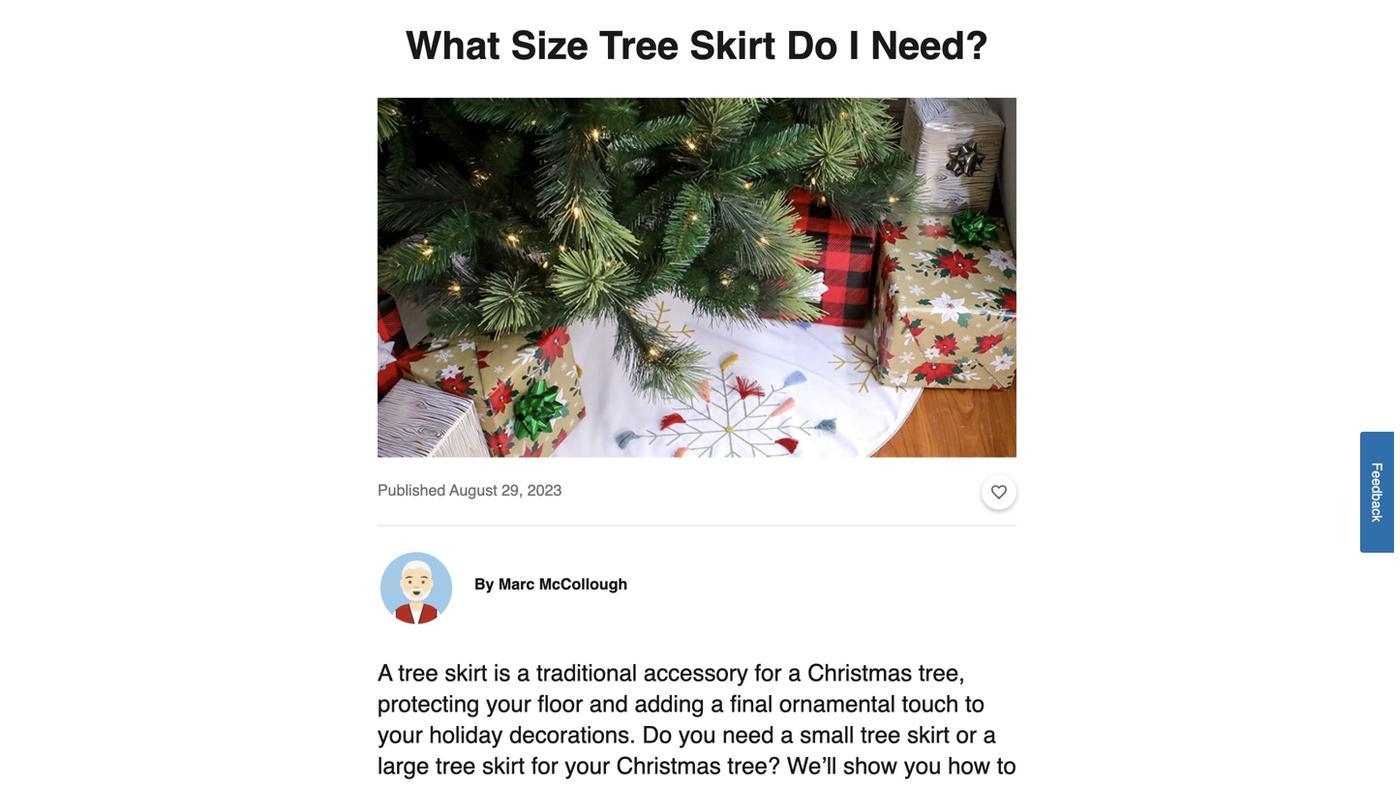 Task type: vqa. For each thing, say whether or not it's contained in the screenshot.
top for
yes



Task type: locate. For each thing, give the bounding box(es) containing it.
adding
[[635, 691, 705, 718]]

to right 'how'
[[997, 753, 1017, 780]]

for
[[755, 660, 782, 687], [531, 753, 559, 780], [540, 784, 568, 787]]

tree
[[398, 660, 438, 687], [861, 722, 901, 749], [436, 753, 476, 780], [445, 784, 485, 787]]

2 vertical spatial your
[[565, 753, 610, 780]]

decorations.
[[509, 722, 636, 749]]

do down adding
[[643, 722, 672, 749]]

tree?
[[728, 753, 781, 780]]

and
[[590, 691, 628, 718]]

for down the "decorations."
[[531, 753, 559, 780]]

you
[[679, 722, 716, 749], [904, 753, 942, 780]]

f e e d b a c k button
[[1361, 432, 1395, 553]]

1 vertical spatial do
[[643, 722, 672, 749]]

0 horizontal spatial you
[[679, 722, 716, 749]]

2 e from the top
[[1370, 478, 1385, 486]]

large
[[378, 753, 429, 780]]

a right or at the bottom of page
[[984, 722, 997, 749]]

0 horizontal spatial do
[[643, 722, 672, 749]]

your up large
[[378, 722, 423, 749]]

29,
[[502, 481, 523, 499]]

0 horizontal spatial to
[[966, 691, 985, 718]]

marc mccollough image
[[378, 550, 455, 627]]

we'll
[[787, 753, 837, 780]]

you left 'how'
[[904, 753, 942, 780]]

0 horizontal spatial your
[[378, 722, 423, 749]]

e up d
[[1370, 471, 1385, 478]]

1 horizontal spatial you
[[904, 753, 942, 780]]

what size tree skirt do i need?
[[406, 23, 989, 68]]

1 vertical spatial your
[[378, 722, 423, 749]]

mccollough
[[539, 575, 628, 593]]

your
[[486, 691, 531, 718], [378, 722, 423, 749], [565, 753, 610, 780]]

for left the
[[540, 784, 568, 787]]

do inside 'a tree skirt is a traditional accessory for a christmas tree, protecting your floor and adding a final ornamental touch to your holiday decorations. do you need a small tree skirt or a large tree skirt for your christmas tree? we'll show you how to size a tree skirt for the most appealing impact.'
[[643, 722, 672, 749]]

2 horizontal spatial your
[[565, 753, 610, 780]]

f e e d b a c k
[[1370, 463, 1385, 522]]

accessory
[[644, 660, 748, 687]]

to up or at the bottom of page
[[966, 691, 985, 718]]

b
[[1370, 493, 1385, 501]]

most
[[613, 784, 663, 787]]

1 e from the top
[[1370, 471, 1385, 478]]

d
[[1370, 486, 1385, 493]]

a up ornamental
[[788, 660, 801, 687]]

1 horizontal spatial your
[[486, 691, 531, 718]]

1 vertical spatial to
[[997, 753, 1017, 780]]

christmas up ornamental
[[808, 660, 912, 687]]

by marc mccollough
[[475, 575, 628, 593]]

tree,
[[919, 660, 965, 687]]

your up the
[[565, 753, 610, 780]]

your down is
[[486, 691, 531, 718]]

c
[[1370, 509, 1385, 515]]

how
[[948, 753, 991, 780]]

1 horizontal spatial christmas
[[808, 660, 912, 687]]

final
[[730, 691, 773, 718]]

e
[[1370, 471, 1385, 478], [1370, 478, 1385, 486]]

by
[[475, 575, 494, 593]]

published
[[378, 481, 446, 499]]

0 vertical spatial for
[[755, 660, 782, 687]]

do left i
[[787, 23, 838, 68]]

christmas
[[808, 660, 912, 687], [617, 753, 721, 780]]

1 vertical spatial christmas
[[617, 753, 721, 780]]

touch
[[902, 691, 959, 718]]

0 vertical spatial do
[[787, 23, 838, 68]]

do
[[787, 23, 838, 68], [643, 722, 672, 749]]

you down adding
[[679, 722, 716, 749]]

a
[[1370, 501, 1385, 509], [517, 660, 530, 687], [788, 660, 801, 687], [711, 691, 724, 718], [781, 722, 794, 749], [984, 722, 997, 749], [425, 784, 438, 787]]

skirt
[[445, 660, 487, 687], [907, 722, 950, 749], [482, 753, 525, 780], [491, 784, 534, 787]]

1 horizontal spatial do
[[787, 23, 838, 68]]

size
[[511, 23, 589, 68]]

0 vertical spatial your
[[486, 691, 531, 718]]

for up final at right
[[755, 660, 782, 687]]

to
[[966, 691, 985, 718], [997, 753, 1017, 780]]

e up b
[[1370, 478, 1385, 486]]

christmas up most on the left of the page
[[617, 753, 721, 780]]

2 vertical spatial for
[[540, 784, 568, 787]]

1 vertical spatial you
[[904, 753, 942, 780]]

a up the "k"
[[1370, 501, 1385, 509]]



Task type: describe. For each thing, give the bounding box(es) containing it.
a left final at right
[[711, 691, 724, 718]]

colorful presents under a tree on a white tree skirt with snowflake designs. image
[[378, 98, 1017, 458]]

a right is
[[517, 660, 530, 687]]

published august 29, 2023
[[378, 481, 562, 499]]

1 horizontal spatial to
[[997, 753, 1017, 780]]

small
[[800, 722, 854, 749]]

need?
[[871, 23, 989, 68]]

appealing
[[670, 784, 770, 787]]

the
[[574, 784, 606, 787]]

impact.
[[777, 784, 852, 787]]

holiday
[[429, 722, 503, 749]]

marc
[[499, 575, 535, 593]]

a
[[378, 660, 393, 687]]

show
[[844, 753, 898, 780]]

f
[[1370, 463, 1385, 471]]

size
[[378, 784, 419, 787]]

0 vertical spatial to
[[966, 691, 985, 718]]

1 vertical spatial for
[[531, 753, 559, 780]]

what
[[406, 23, 500, 68]]

traditional
[[537, 660, 637, 687]]

tree
[[599, 23, 679, 68]]

floor
[[538, 691, 583, 718]]

protecting
[[378, 691, 480, 718]]

skirt
[[690, 23, 776, 68]]

2023
[[528, 481, 562, 499]]

a right need
[[781, 722, 794, 749]]

i
[[849, 23, 860, 68]]

0 vertical spatial christmas
[[808, 660, 912, 687]]

a tree skirt is a traditional accessory for a christmas tree, protecting your floor and adding a final ornamental touch to your holiday decorations. do you need a small tree skirt or a large tree skirt for your christmas tree? we'll show you how to size a tree skirt for the most appealing impact.
[[378, 660, 1017, 787]]

a right size
[[425, 784, 438, 787]]

0 horizontal spatial christmas
[[617, 753, 721, 780]]

august
[[450, 481, 497, 499]]

0 vertical spatial you
[[679, 722, 716, 749]]

k
[[1370, 515, 1385, 522]]

or
[[956, 722, 977, 749]]

heart outline image
[[992, 482, 1007, 503]]

is
[[494, 660, 511, 687]]

need
[[723, 722, 774, 749]]

a inside button
[[1370, 501, 1385, 509]]

ornamental
[[780, 691, 896, 718]]



